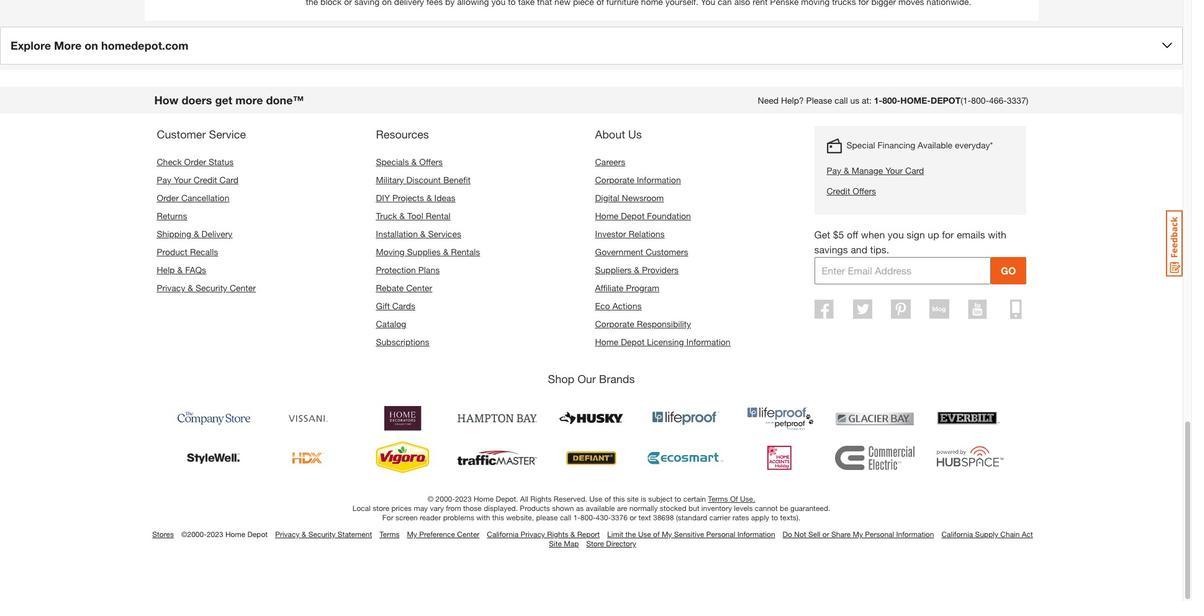 Task type: vqa. For each thing, say whether or not it's contained in the screenshot.
the topmost shower
no



Task type: locate. For each thing, give the bounding box(es) containing it.
lifeproof flooring image
[[646, 401, 726, 436]]

guaranteed.
[[791, 504, 830, 513]]

home left depot. at the left bottom of the page
[[474, 494, 494, 504]]

& for privacy & security center
[[188, 282, 193, 293]]

1 horizontal spatial privacy
[[275, 530, 300, 539]]

trafficmaster image
[[457, 441, 537, 476]]

when
[[861, 228, 885, 240]]

800- right at:
[[883, 95, 901, 105]]

Enter Email Address text field
[[814, 257, 991, 284]]

website,
[[506, 513, 534, 522]]

of down 38698
[[653, 530, 660, 539]]

the
[[626, 530, 636, 539]]

plans
[[418, 264, 440, 275]]

& left the report
[[571, 530, 575, 539]]

2023 up problems
[[455, 494, 472, 504]]

& up supplies
[[420, 228, 426, 239]]

terms left of on the bottom right
[[708, 494, 728, 504]]

stores link
[[152, 530, 174, 539]]

security left statement
[[308, 530, 336, 539]]

all
[[520, 494, 528, 504]]

apply
[[751, 513, 769, 522]]

2023 right stores
[[207, 530, 223, 539]]

1 vertical spatial 1-
[[573, 513, 581, 522]]

& for privacy & security statement
[[302, 530, 306, 539]]

1 vertical spatial use
[[638, 530, 651, 539]]

1 vertical spatial 2023
[[207, 530, 223, 539]]

use right "as" on the left bottom of page
[[589, 494, 603, 504]]

1 vertical spatial or
[[823, 530, 829, 539]]

terms inside "© 2000-2023 home depot. all rights reserved. use of this site is subject to certain terms of use. local store prices may vary from those displayed. products shown as available are normally stocked but inventory levels cannot be guaranteed. for screen reader problems with this website, please call 1-800-430-3376 or text 38698 (standard carrier rates apply to texts)."
[[708, 494, 728, 504]]

california for california supply chain act
[[942, 530, 973, 539]]

corporate for corporate responsibility
[[595, 318, 635, 329]]

1 horizontal spatial 1-
[[874, 95, 883, 105]]

center down plans
[[406, 282, 432, 293]]

ecosmart image
[[646, 441, 726, 476]]

pay down check on the left of page
[[157, 174, 171, 185]]

0 horizontal spatial center
[[230, 282, 256, 293]]

offers inside credit offers link
[[853, 186, 876, 196]]

800-
[[883, 95, 901, 105], [971, 95, 989, 105], [580, 513, 596, 522]]

investor relations link
[[595, 228, 665, 239]]

& left tool on the top left
[[400, 210, 405, 221]]

home decorators collection image
[[363, 401, 442, 436]]

3 my from the left
[[853, 530, 863, 539]]

credit offers link
[[827, 184, 993, 197]]

&
[[411, 156, 417, 167], [844, 165, 849, 176], [427, 192, 432, 203], [400, 210, 405, 221], [194, 228, 199, 239], [420, 228, 426, 239], [443, 246, 449, 257], [177, 264, 183, 275], [634, 264, 640, 275], [188, 282, 193, 293], [302, 530, 306, 539], [571, 530, 575, 539]]

1 vertical spatial offers
[[853, 186, 876, 196]]

with inside get $5 off when you sign up for emails with savings and tips.
[[988, 228, 1007, 240]]

0 horizontal spatial of
[[605, 494, 611, 504]]

limit the use of my sensitive personal information link
[[607, 530, 775, 539]]

0 horizontal spatial personal
[[706, 530, 735, 539]]

investor
[[595, 228, 626, 239]]

0 horizontal spatial 2023
[[207, 530, 223, 539]]

military
[[376, 174, 404, 185]]

& down government customers at the top
[[634, 264, 640, 275]]

order cancellation
[[157, 192, 229, 203]]

0 horizontal spatial credit
[[194, 174, 217, 185]]

1 horizontal spatial of
[[653, 530, 660, 539]]

1 vertical spatial call
[[560, 513, 571, 522]]

2000-
[[436, 494, 455, 504]]

1 horizontal spatial offers
[[853, 186, 876, 196]]

moving supplies & rentals
[[376, 246, 480, 257]]

corporate down careers
[[595, 174, 635, 185]]

with right problems
[[476, 513, 490, 522]]

local
[[353, 504, 371, 513]]

do not sell or share my personal information
[[783, 530, 934, 539]]

depot for licensing
[[621, 336, 645, 347]]

affiliate
[[595, 282, 624, 293]]

carrier
[[709, 513, 731, 522]]

use
[[589, 494, 603, 504], [638, 530, 651, 539]]

of inside "© 2000-2023 home depot. all rights reserved. use of this site is subject to certain terms of use. local store prices may vary from those displayed. products shown as available are normally stocked but inventory levels cannot be guaranteed. for screen reader problems with this website, please call 1-800-430-3376 or text 38698 (standard carrier rates apply to texts)."
[[605, 494, 611, 504]]

terms down for
[[380, 530, 400, 539]]

1 horizontal spatial call
[[835, 95, 848, 105]]

800- inside "© 2000-2023 home depot. all rights reserved. use of this site is subject to certain terms of use. local store prices may vary from those displayed. products shown as available are normally stocked but inventory levels cannot be guaranteed. for screen reader problems with this website, please call 1-800-430-3376 or text 38698 (standard carrier rates apply to texts)."
[[580, 513, 596, 522]]

0 vertical spatial with
[[988, 228, 1007, 240]]

1- right at:
[[874, 95, 883, 105]]

pay for pay & manage your card
[[827, 165, 842, 176]]

truck
[[376, 210, 397, 221]]

truck & tool rental link
[[376, 210, 451, 221]]

home depot on pinterest image
[[891, 299, 911, 319]]

pay up credit offers
[[827, 165, 842, 176]]

investor relations
[[595, 228, 665, 239]]

my down 38698
[[662, 530, 672, 539]]

product recalls link
[[157, 246, 218, 257]]

1 horizontal spatial security
[[308, 530, 336, 539]]

this left site
[[613, 494, 625, 504]]

1 vertical spatial security
[[308, 530, 336, 539]]

of left are
[[605, 494, 611, 504]]

product recalls
[[157, 246, 218, 257]]

card
[[905, 165, 924, 176], [220, 174, 238, 185]]

reader
[[420, 513, 441, 522]]

rates
[[733, 513, 749, 522]]

my down screen
[[407, 530, 417, 539]]

0 horizontal spatial or
[[630, 513, 637, 522]]

pay & manage your card
[[827, 165, 924, 176]]

0 horizontal spatial terms
[[380, 530, 400, 539]]

800- right depot
[[971, 95, 989, 105]]

home depot on facebook image
[[815, 299, 834, 319]]

0 horizontal spatial card
[[220, 174, 238, 185]]

rights down the please at the left bottom of the page
[[547, 530, 568, 539]]

1- down reserved.
[[573, 513, 581, 522]]

0 horizontal spatial call
[[560, 513, 571, 522]]

1 horizontal spatial california
[[942, 530, 973, 539]]

0 vertical spatial depot
[[621, 210, 645, 221]]

1 horizontal spatial card
[[905, 165, 924, 176]]

0 horizontal spatial security
[[196, 282, 227, 293]]

2 my from the left
[[662, 530, 672, 539]]

security down 'faqs' in the top of the page
[[196, 282, 227, 293]]

privacy for privacy & security statement
[[275, 530, 300, 539]]

personal down carrier
[[706, 530, 735, 539]]

2 california from the left
[[942, 530, 973, 539]]

0 vertical spatial order
[[184, 156, 206, 167]]

center down delivery
[[230, 282, 256, 293]]

explore more on homedepot.com button
[[0, 27, 1183, 64]]

military discount benefit link
[[376, 174, 471, 185]]

go
[[1001, 264, 1016, 276]]

0 vertical spatial 2023
[[455, 494, 472, 504]]

corporate down eco actions
[[595, 318, 635, 329]]

& right help
[[177, 264, 183, 275]]

lifeproof with petproof technology carpet image
[[741, 401, 820, 436]]

0 horizontal spatial 800-
[[580, 513, 596, 522]]

to
[[675, 494, 681, 504], [772, 513, 778, 522]]

use right the
[[638, 530, 651, 539]]

offers down manage
[[853, 186, 876, 196]]

0 horizontal spatial with
[[476, 513, 490, 522]]

home right ©2000-
[[225, 530, 245, 539]]

1 horizontal spatial terms
[[708, 494, 728, 504]]

pay & manage your card link
[[827, 164, 993, 177]]

installation
[[376, 228, 418, 239]]

please
[[806, 95, 832, 105]]

1 horizontal spatial use
[[638, 530, 651, 539]]

affiliate program link
[[595, 282, 659, 293]]

california
[[487, 530, 519, 539], [942, 530, 973, 539]]

california down "website,"
[[487, 530, 519, 539]]

0 horizontal spatial to
[[675, 494, 681, 504]]

home-
[[901, 95, 931, 105]]

1 horizontal spatial pay
[[827, 165, 842, 176]]

call left us on the right top of page
[[835, 95, 848, 105]]

0 horizontal spatial your
[[174, 174, 191, 185]]

1 vertical spatial corporate
[[595, 318, 635, 329]]

0 vertical spatial call
[[835, 95, 848, 105]]

2023
[[455, 494, 472, 504], [207, 530, 223, 539]]

store
[[373, 504, 389, 513]]

offers up discount
[[419, 156, 443, 167]]

as
[[576, 504, 584, 513]]

my right share
[[853, 530, 863, 539]]

1 california from the left
[[487, 530, 519, 539]]

or
[[630, 513, 637, 522], [823, 530, 829, 539]]

1 horizontal spatial credit
[[827, 186, 850, 196]]

credit up cancellation
[[194, 174, 217, 185]]

on
[[85, 38, 98, 52]]

depot for foundation
[[621, 210, 645, 221]]

feedback link image
[[1166, 210, 1183, 277]]

& left statement
[[302, 530, 306, 539]]

eco
[[595, 300, 610, 311]]

0 vertical spatial rights
[[531, 494, 552, 504]]

0 horizontal spatial privacy
[[157, 282, 185, 293]]

everbilt image
[[929, 401, 1009, 436]]

specials
[[376, 156, 409, 167]]

1 vertical spatial depot
[[621, 336, 645, 347]]

home depot mobile apps image
[[1010, 299, 1022, 319]]

order up pay your credit card
[[184, 156, 206, 167]]

card down status
[[220, 174, 238, 185]]

explore
[[11, 38, 51, 52]]

rights
[[531, 494, 552, 504], [547, 530, 568, 539]]

go button
[[991, 257, 1026, 284]]

credit down pay & manage your card
[[827, 186, 850, 196]]

0 horizontal spatial california
[[487, 530, 519, 539]]

service
[[209, 127, 246, 141]]

0 vertical spatial corporate
[[595, 174, 635, 185]]

0 horizontal spatial my
[[407, 530, 417, 539]]

1 vertical spatial with
[[476, 513, 490, 522]]

help
[[157, 264, 175, 275]]

1 vertical spatial of
[[653, 530, 660, 539]]

& inside pay & manage your card link
[[844, 165, 849, 176]]

2 horizontal spatial my
[[853, 530, 863, 539]]

1 horizontal spatial personal
[[865, 530, 894, 539]]

from
[[446, 504, 461, 513]]

0 horizontal spatial use
[[589, 494, 603, 504]]

product
[[157, 246, 188, 257]]

0 vertical spatial use
[[589, 494, 603, 504]]

everyday*
[[955, 140, 993, 150]]

security for center
[[196, 282, 227, 293]]

to left certain
[[675, 494, 681, 504]]

0 horizontal spatial 1-
[[573, 513, 581, 522]]

discount
[[406, 174, 441, 185]]

0 vertical spatial offers
[[419, 156, 443, 167]]

privacy
[[157, 282, 185, 293], [275, 530, 300, 539], [521, 530, 545, 539]]

shop our brands
[[548, 372, 635, 386]]

0 horizontal spatial pay
[[157, 174, 171, 185]]

to left be
[[772, 513, 778, 522]]

2 corporate from the top
[[595, 318, 635, 329]]

1 horizontal spatial my
[[662, 530, 672, 539]]

& down "services"
[[443, 246, 449, 257]]

shop
[[548, 372, 575, 386]]

card up credit offers link on the right
[[905, 165, 924, 176]]

0 vertical spatial 1-
[[874, 95, 883, 105]]

security for statement
[[308, 530, 336, 539]]

do
[[783, 530, 792, 539]]

& for installation & services
[[420, 228, 426, 239]]

at:
[[862, 95, 872, 105]]

& for specials & offers
[[411, 156, 417, 167]]

2 horizontal spatial privacy
[[521, 530, 545, 539]]

1 vertical spatial order
[[157, 192, 179, 203]]

0 vertical spatial security
[[196, 282, 227, 293]]

0 vertical spatial of
[[605, 494, 611, 504]]

specials & offers link
[[376, 156, 443, 167]]

rights right "all"
[[531, 494, 552, 504]]

0 vertical spatial to
[[675, 494, 681, 504]]

or right sell
[[823, 530, 829, 539]]

& down 'faqs' in the top of the page
[[188, 282, 193, 293]]

your down financing
[[886, 165, 903, 176]]

order up returns
[[157, 192, 179, 203]]

1 horizontal spatial this
[[613, 494, 625, 504]]

your up order cancellation link
[[174, 174, 191, 185]]

1 vertical spatial credit
[[827, 186, 850, 196]]

rights inside "© 2000-2023 home depot. all rights reserved. use of this site is subject to certain terms of use. local store prices may vary from those displayed. products shown as available are normally stocked but inventory levels cannot be guaranteed. for screen reader problems with this website, please call 1-800-430-3376 or text 38698 (standard carrier rates apply to texts)."
[[531, 494, 552, 504]]

home down eco
[[595, 336, 619, 347]]

& for suppliers & providers
[[634, 264, 640, 275]]

& left manage
[[844, 165, 849, 176]]

& up military discount benefit
[[411, 156, 417, 167]]

need help? please call us at: 1-800-home-depot (1-800-466-3337)
[[758, 95, 1029, 105]]

0 horizontal spatial this
[[492, 513, 504, 522]]

1 horizontal spatial or
[[823, 530, 829, 539]]

1 vertical spatial terms
[[380, 530, 400, 539]]

problems
[[443, 513, 474, 522]]

0 vertical spatial this
[[613, 494, 625, 504]]

1 horizontal spatial order
[[184, 156, 206, 167]]

1 horizontal spatial to
[[772, 513, 778, 522]]

this down depot. at the left bottom of the page
[[492, 513, 504, 522]]

done™
[[266, 93, 304, 107]]

2 horizontal spatial center
[[457, 530, 480, 539]]

status
[[209, 156, 234, 167]]

2023 inside "© 2000-2023 home depot. all rights reserved. use of this site is subject to certain terms of use. local store prices may vary from those displayed. products shown as available are normally stocked but inventory levels cannot be guaranteed. for screen reader problems with this website, please call 1-800-430-3376 or text 38698 (standard carrier rates apply to texts)."
[[455, 494, 472, 504]]

& up recalls
[[194, 228, 199, 239]]

or left 'text'
[[630, 513, 637, 522]]

0 vertical spatial terms
[[708, 494, 728, 504]]

2 vertical spatial depot
[[247, 530, 268, 539]]

800- up the report
[[580, 513, 596, 522]]

0 vertical spatial or
[[630, 513, 637, 522]]

depot.
[[496, 494, 518, 504]]

for
[[942, 228, 954, 240]]

moving
[[376, 246, 405, 257]]

california left supply
[[942, 530, 973, 539]]

2 personal from the left
[[865, 530, 894, 539]]

1 personal from the left
[[706, 530, 735, 539]]

1 corporate from the top
[[595, 174, 635, 185]]

& for shipping & delivery
[[194, 228, 199, 239]]

center down problems
[[457, 530, 480, 539]]

personal right share
[[865, 530, 894, 539]]

call left "as" on the left bottom of page
[[560, 513, 571, 522]]

about
[[595, 127, 625, 141]]

with right the emails
[[988, 228, 1007, 240]]

please
[[536, 513, 558, 522]]

call
[[835, 95, 848, 105], [560, 513, 571, 522]]

do not sell or share my personal information link
[[783, 530, 934, 539]]

1 horizontal spatial 2023
[[455, 494, 472, 504]]

1 horizontal spatial with
[[988, 228, 1007, 240]]

©2000-
[[181, 530, 207, 539]]

this
[[613, 494, 625, 504], [492, 513, 504, 522]]

pay for pay your credit card
[[157, 174, 171, 185]]

466-
[[989, 95, 1007, 105]]

home depot licensing information
[[595, 336, 731, 347]]

sign
[[907, 228, 925, 240]]



Task type: describe. For each thing, give the bounding box(es) containing it.
personal for sensitive
[[706, 530, 735, 539]]

vigoro image
[[363, 441, 442, 476]]

rebate center link
[[376, 282, 432, 293]]

0 horizontal spatial offers
[[419, 156, 443, 167]]

diy projects & ideas
[[376, 192, 456, 203]]

check order status link
[[157, 156, 234, 167]]

corporate information link
[[595, 174, 681, 185]]

share
[[832, 530, 851, 539]]

financing
[[878, 140, 915, 150]]

1 vertical spatial rights
[[547, 530, 568, 539]]

protection plans
[[376, 264, 440, 275]]

careers
[[595, 156, 625, 167]]

1 horizontal spatial your
[[886, 165, 903, 176]]

home down digital
[[595, 210, 619, 221]]

commercial electric image
[[835, 441, 914, 476]]

brands
[[599, 372, 635, 386]]

corporate responsibility
[[595, 318, 691, 329]]

ideas
[[434, 192, 456, 203]]

glacier bay image
[[835, 401, 914, 436]]

supplies
[[407, 246, 441, 257]]

report
[[577, 530, 600, 539]]

use inside "© 2000-2023 home depot. all rights reserved. use of this site is subject to certain terms of use. local store prices may vary from those displayed. products shown as available are normally stocked but inventory levels cannot be guaranteed. for screen reader problems with this website, please call 1-800-430-3376 or text 38698 (standard carrier rates apply to texts)."
[[589, 494, 603, 504]]

home depot blog image
[[930, 299, 949, 319]]

careers link
[[595, 156, 625, 167]]

foundation
[[647, 210, 691, 221]]

may
[[414, 504, 428, 513]]

home accents holiday image
[[741, 441, 820, 476]]

doers
[[182, 93, 212, 107]]

homedepot.com
[[101, 38, 189, 52]]

emails
[[957, 228, 985, 240]]

call inside "© 2000-2023 home depot. all rights reserved. use of this site is subject to certain terms of use. local store prices may vary from those displayed. products shown as available are normally stocked but inventory levels cannot be guaranteed. for screen reader problems with this website, please call 1-800-430-3376 or text 38698 (standard carrier rates apply to texts)."
[[560, 513, 571, 522]]

husky image
[[552, 401, 631, 436]]

help?
[[781, 95, 804, 105]]

or inside "© 2000-2023 home depot. all rights reserved. use of this site is subject to certain terms of use. local store prices may vary from those displayed. products shown as available are normally stocked but inventory levels cannot be guaranteed. for screen reader problems with this website, please call 1-800-430-3376 or text 38698 (standard carrier rates apply to texts)."
[[630, 513, 637, 522]]

text
[[639, 513, 651, 522]]

protection plans link
[[376, 264, 440, 275]]

1 vertical spatial this
[[492, 513, 504, 522]]

you
[[888, 228, 904, 240]]

california for california privacy rights & report
[[487, 530, 519, 539]]

1 vertical spatial to
[[772, 513, 778, 522]]

shown
[[552, 504, 574, 513]]

special
[[847, 140, 875, 150]]

be
[[780, 504, 788, 513]]

2 horizontal spatial 800-
[[971, 95, 989, 105]]

catalog
[[376, 318, 406, 329]]

suppliers & providers link
[[595, 264, 679, 275]]

reserved.
[[554, 494, 587, 504]]

depot
[[931, 95, 961, 105]]

eco actions link
[[595, 300, 642, 311]]

& for pay & manage your card
[[844, 165, 849, 176]]

affiliate program
[[595, 282, 659, 293]]

services
[[428, 228, 461, 239]]

certain
[[683, 494, 706, 504]]

special financing available everyday*
[[847, 140, 993, 150]]

gift cards link
[[376, 300, 415, 311]]

0 vertical spatial credit
[[194, 174, 217, 185]]

corporate for corporate information
[[595, 174, 635, 185]]

& for help & faqs
[[177, 264, 183, 275]]

my preference center link
[[407, 530, 480, 539]]

limit the use of my sensitive personal information
[[607, 530, 775, 539]]

need
[[758, 95, 779, 105]]

shipping & delivery
[[157, 228, 232, 239]]

0 horizontal spatial order
[[157, 192, 179, 203]]

order cancellation link
[[157, 192, 229, 203]]

government
[[595, 246, 643, 257]]

california supply chain act link
[[942, 530, 1033, 539]]

check
[[157, 156, 182, 167]]

diy
[[376, 192, 390, 203]]

personal for my
[[865, 530, 894, 539]]

benefit
[[443, 174, 471, 185]]

for
[[382, 513, 393, 522]]

not
[[794, 530, 806, 539]]

use.
[[740, 494, 755, 504]]

licensing
[[647, 336, 684, 347]]

1 horizontal spatial center
[[406, 282, 432, 293]]

home inside "© 2000-2023 home depot. all rights reserved. use of this site is subject to certain terms of use. local store prices may vary from those displayed. products shown as available are normally stocked but inventory levels cannot be guaranteed. for screen reader problems with this website, please call 1-800-430-3376 or text 38698 (standard carrier rates apply to texts)."
[[474, 494, 494, 504]]

our
[[578, 372, 596, 386]]

with inside "© 2000-2023 home depot. all rights reserved. use of this site is subject to certain terms of use. local store prices may vary from those displayed. products shown as available are normally stocked but inventory levels cannot be guaranteed. for screen reader problems with this website, please call 1-800-430-3376 or text 38698 (standard carrier rates apply to texts)."
[[476, 513, 490, 522]]

430-
[[596, 513, 611, 522]]

levels
[[734, 504, 753, 513]]

supply
[[975, 530, 999, 539]]

relations
[[629, 228, 665, 239]]

recalls
[[190, 246, 218, 257]]

installation & services
[[376, 228, 461, 239]]

savings
[[814, 243, 848, 255]]

help & faqs link
[[157, 264, 206, 275]]

but
[[689, 504, 700, 513]]

hampton bay image
[[457, 401, 537, 436]]

home depot on youtube image
[[968, 299, 988, 319]]

corporate responsibility link
[[595, 318, 691, 329]]

defiant image
[[552, 441, 631, 476]]

displayed.
[[484, 504, 518, 513]]

the company store image
[[174, 401, 254, 436]]

privacy & security center link
[[157, 282, 256, 293]]

cancellation
[[181, 192, 229, 203]]

1 horizontal spatial 800-
[[883, 95, 901, 105]]

inventory
[[702, 504, 732, 513]]

38698
[[653, 513, 674, 522]]

privacy & security statement link
[[275, 530, 372, 539]]

screen
[[396, 513, 418, 522]]

home depot on twitter image
[[853, 299, 872, 319]]

california supply chain act
[[942, 530, 1033, 539]]

statement
[[338, 530, 372, 539]]

pay your credit card link
[[157, 174, 238, 185]]

terms link
[[380, 530, 400, 539]]

vissani image
[[269, 401, 348, 436]]

stylewell image
[[174, 441, 254, 476]]

us
[[850, 95, 860, 105]]

hubspace smart home image
[[929, 441, 1009, 476]]

subscriptions link
[[376, 336, 429, 347]]

hdx image
[[269, 441, 348, 476]]

& left the ideas
[[427, 192, 432, 203]]

subject
[[648, 494, 673, 504]]

privacy for privacy & security center
[[157, 282, 185, 293]]

explore more on homedepot.com
[[11, 38, 189, 52]]

customer service
[[157, 127, 246, 141]]

digital newsroom
[[595, 192, 664, 203]]

& for truck & tool rental
[[400, 210, 405, 221]]

rentals
[[451, 246, 480, 257]]

1 my from the left
[[407, 530, 417, 539]]

gift cards
[[376, 300, 415, 311]]

1- inside "© 2000-2023 home depot. all rights reserved. use of this site is subject to certain terms of use. local store prices may vary from those displayed. products shown as available are normally stocked but inventory levels cannot be guaranteed. for screen reader problems with this website, please call 1-800-430-3376 or text 38698 (standard carrier rates apply to texts)."
[[573, 513, 581, 522]]

credit offers
[[827, 186, 876, 196]]

privacy & security center
[[157, 282, 256, 293]]

act
[[1022, 530, 1033, 539]]



